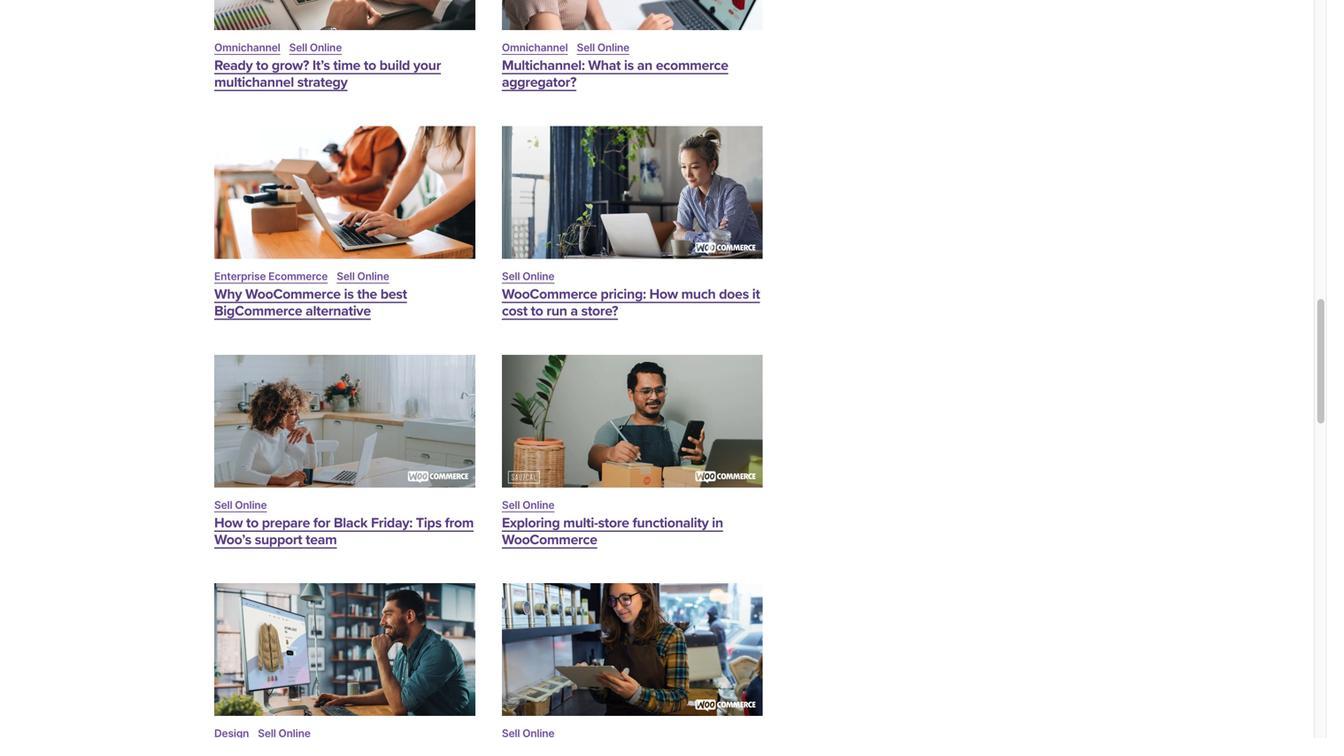 Task type: locate. For each thing, give the bounding box(es) containing it.
exploring multi-store functionality in woocommerce image
[[502, 355, 763, 488]]

sell online link up what
[[577, 41, 630, 54]]

omnichannel for ready
[[214, 41, 280, 54]]

woocommerce down ecommerce
[[245, 286, 341, 303]]

0 vertical spatial how
[[650, 286, 678, 303]]

omnichannel link for multichannel:
[[502, 41, 568, 54]]

why woocommerce is the best bigcommerce alternative image
[[214, 126, 475, 259]]

online up the
[[357, 270, 389, 283]]

omnichannel up multichannel: in the top of the page
[[502, 41, 568, 54]]

1 horizontal spatial omnichannel
[[502, 41, 568, 54]]

sell online link up exploring at left
[[502, 499, 555, 512]]

friday:
[[371, 515, 413, 532]]

sell inside omnichannel sell online ready to grow? it's time to build your multichannel strategy
[[289, 41, 307, 54]]

0 horizontal spatial how
[[214, 515, 243, 532]]

woocommerce left store
[[502, 532, 598, 549]]

how to prepare for black friday: tips from woo's support team link
[[214, 515, 474, 549]]

is
[[624, 57, 634, 74], [344, 286, 354, 303]]

your
[[414, 57, 441, 74]]

store
[[598, 515, 629, 532]]

sell online exploring multi-store functionality in woocommerce
[[502, 499, 723, 549]]

woman managing inventory on a tablet image
[[502, 584, 763, 717]]

ecommerce
[[268, 270, 328, 283]]

omnichannel up "ready" at left top
[[214, 41, 280, 54]]

woman shopping for clothes online image
[[502, 0, 763, 30]]

sell up cost at left
[[502, 270, 520, 283]]

black
[[334, 515, 368, 532]]

best
[[381, 286, 407, 303]]

to right time
[[364, 57, 376, 74]]

0 horizontal spatial is
[[344, 286, 354, 303]]

woocommerce inside sell online exploring multi-store functionality in woocommerce
[[502, 532, 598, 549]]

woocommerce inside sell online woocommerce pricing: how much does it cost to run a store?
[[502, 286, 598, 303]]

strategy
[[297, 74, 348, 91]]

sell up what
[[577, 41, 595, 54]]

for
[[313, 515, 330, 532]]

omnichannel link up "ready" at left top
[[214, 41, 280, 54]]

sell online link up cost at left
[[502, 270, 555, 283]]

online inside sell online exploring multi-store functionality in woocommerce
[[523, 499, 555, 512]]

omnichannel
[[214, 41, 280, 54], [502, 41, 568, 54]]

2 omnichannel from the left
[[502, 41, 568, 54]]

online inside omnichannel sell online multichannel: what is an ecommerce aggregator?
[[598, 41, 630, 54]]

to left run
[[531, 303, 543, 320]]

sell online link up the
[[337, 270, 389, 283]]

1 omnichannel link from the left
[[214, 41, 280, 54]]

is left an
[[624, 57, 634, 74]]

does
[[719, 286, 749, 303]]

exploring multi-store functionality in woocommerce link
[[502, 515, 723, 549]]

multichannel
[[214, 74, 294, 91]]

0 horizontal spatial omnichannel
[[214, 41, 280, 54]]

omnichannel link
[[214, 41, 280, 54], [502, 41, 568, 54]]

grow?
[[272, 57, 309, 74]]

0 vertical spatial is
[[624, 57, 634, 74]]

woocommerce pricing: how much does it cost to run a store? link
[[502, 286, 760, 320]]

sell up the grow?
[[289, 41, 307, 54]]

bigcommerce
[[214, 303, 302, 320]]

omnichannel inside omnichannel sell online ready to grow? it's time to build your multichannel strategy
[[214, 41, 280, 54]]

1 vertical spatial is
[[344, 286, 354, 303]]

to inside sell online woocommerce pricing: how much does it cost to run a store?
[[531, 303, 543, 320]]

woocommerce
[[245, 286, 341, 303], [502, 286, 598, 303], [502, 532, 598, 549]]

is left the
[[344, 286, 354, 303]]

to
[[256, 57, 268, 74], [364, 57, 376, 74], [531, 303, 543, 320], [246, 515, 259, 532]]

online up run
[[523, 270, 555, 283]]

1 horizontal spatial omnichannel link
[[502, 41, 568, 54]]

1 vertical spatial how
[[214, 515, 243, 532]]

sell up woo's
[[214, 499, 232, 512]]

sell online link
[[289, 41, 342, 54], [577, 41, 630, 54], [337, 270, 389, 283], [502, 270, 555, 283], [214, 499, 267, 512], [502, 499, 555, 512]]

time
[[333, 57, 361, 74]]

online up woo's
[[235, 499, 267, 512]]

to left prepare
[[246, 515, 259, 532]]

enterprise
[[214, 270, 266, 283]]

omnichannel sell online ready to grow? it's time to build your multichannel strategy
[[214, 41, 441, 91]]

prepare
[[262, 515, 310, 532]]

pricing:
[[601, 286, 646, 303]]

how inside sell online how to prepare for black friday: tips from woo's support team
[[214, 515, 243, 532]]

1 horizontal spatial is
[[624, 57, 634, 74]]

omnichannel inside omnichannel sell online multichannel: what is an ecommerce aggregator?
[[502, 41, 568, 54]]

sell
[[289, 41, 307, 54], [577, 41, 595, 54], [337, 270, 355, 283], [502, 270, 520, 283], [214, 499, 232, 512], [502, 499, 520, 512]]

1 horizontal spatial how
[[650, 286, 678, 303]]

sell up alternative
[[337, 270, 355, 283]]

why woocommerce is the best bigcommerce alternative link
[[214, 286, 407, 320]]

how inside sell online woocommerce pricing: how much does it cost to run a store?
[[650, 286, 678, 303]]

shop owner running her store from a laptop image
[[502, 126, 763, 259]]

online up exploring at left
[[523, 499, 555, 512]]

how left much
[[650, 286, 678, 303]]

sell up exploring at left
[[502, 499, 520, 512]]

0 horizontal spatial omnichannel link
[[214, 41, 280, 54]]

online
[[310, 41, 342, 54], [598, 41, 630, 54], [357, 270, 389, 283], [523, 270, 555, 283], [235, 499, 267, 512], [523, 499, 555, 512]]

2 omnichannel link from the left
[[502, 41, 568, 54]]

ready to grow? it's time to build your multichannel strategy link
[[214, 57, 441, 91]]

how left support
[[214, 515, 243, 532]]

woocommerce left pricing:
[[502, 286, 598, 303]]

what
[[588, 57, 621, 74]]

online up it's
[[310, 41, 342, 54]]

online up what
[[598, 41, 630, 54]]

how
[[650, 286, 678, 303], [214, 515, 243, 532]]

1 omnichannel from the left
[[214, 41, 280, 54]]

omnichannel link up multichannel: in the top of the page
[[502, 41, 568, 54]]



Task type: describe. For each thing, give the bounding box(es) containing it.
ready to grow? it's time to build your multichannel strategy image
[[214, 0, 475, 30]]

omnichannel sell online multichannel: what is an ecommerce aggregator?
[[502, 41, 729, 91]]

functionality
[[633, 515, 709, 532]]

omnichannel link for ready
[[214, 41, 280, 54]]

online inside sell online how to prepare for black friday: tips from woo's support team
[[235, 499, 267, 512]]

woo's
[[214, 532, 251, 549]]

store?
[[581, 303, 618, 320]]

sell inside sell online exploring multi-store functionality in woocommerce
[[502, 499, 520, 512]]

why
[[214, 286, 242, 303]]

12 tips for great ecommerce website design image
[[214, 584, 475, 717]]

multichannel:
[[502, 57, 585, 74]]

is inside omnichannel sell online multichannel: what is an ecommerce aggregator?
[[624, 57, 634, 74]]

an
[[637, 57, 653, 74]]

exploring
[[502, 515, 560, 532]]

tips
[[416, 515, 442, 532]]

woocommerce inside enterprise ecommerce sell online why woocommerce is the best bigcommerce alternative
[[245, 286, 341, 303]]

build
[[380, 57, 410, 74]]

the
[[357, 286, 377, 303]]

to inside sell online how to prepare for black friday: tips from woo's support team
[[246, 515, 259, 532]]

shopper purchasing online in her kitchen image
[[214, 355, 475, 488]]

run
[[547, 303, 567, 320]]

enterprise ecommerce sell online why woocommerce is the best bigcommerce alternative
[[214, 270, 407, 320]]

sell online how to prepare for black friday: tips from woo's support team
[[214, 499, 474, 549]]

ecommerce
[[656, 57, 729, 74]]

sell inside sell online how to prepare for black friday: tips from woo's support team
[[214, 499, 232, 512]]

alternative
[[306, 303, 371, 320]]

sell inside omnichannel sell online multichannel: what is an ecommerce aggregator?
[[577, 41, 595, 54]]

sell online link up woo's
[[214, 499, 267, 512]]

cost
[[502, 303, 528, 320]]

ready
[[214, 57, 253, 74]]

multichannel: what is an ecommerce aggregator? link
[[502, 57, 729, 91]]

it's
[[313, 57, 330, 74]]

is inside enterprise ecommerce sell online why woocommerce is the best bigcommerce alternative
[[344, 286, 354, 303]]

to left the grow?
[[256, 57, 268, 74]]

it
[[753, 286, 760, 303]]

multi-
[[563, 515, 598, 532]]

in
[[712, 515, 723, 532]]

enterprise ecommerce link
[[214, 270, 328, 283]]

team
[[306, 532, 337, 549]]

sell online link up it's
[[289, 41, 342, 54]]

aggregator?
[[502, 74, 577, 91]]

online inside omnichannel sell online ready to grow? it's time to build your multichannel strategy
[[310, 41, 342, 54]]

from
[[445, 515, 474, 532]]

support
[[255, 532, 302, 549]]

much
[[682, 286, 716, 303]]

online inside enterprise ecommerce sell online why woocommerce is the best bigcommerce alternative
[[357, 270, 389, 283]]

sell online woocommerce pricing: how much does it cost to run a store?
[[502, 270, 760, 320]]

a
[[571, 303, 578, 320]]

omnichannel for multichannel:
[[502, 41, 568, 54]]

sell inside enterprise ecommerce sell online why woocommerce is the best bigcommerce alternative
[[337, 270, 355, 283]]

sell inside sell online woocommerce pricing: how much does it cost to run a store?
[[502, 270, 520, 283]]

online inside sell online woocommerce pricing: how much does it cost to run a store?
[[523, 270, 555, 283]]



Task type: vqa. For each thing, say whether or not it's contained in the screenshot.
See what customers have to say about this product.
no



